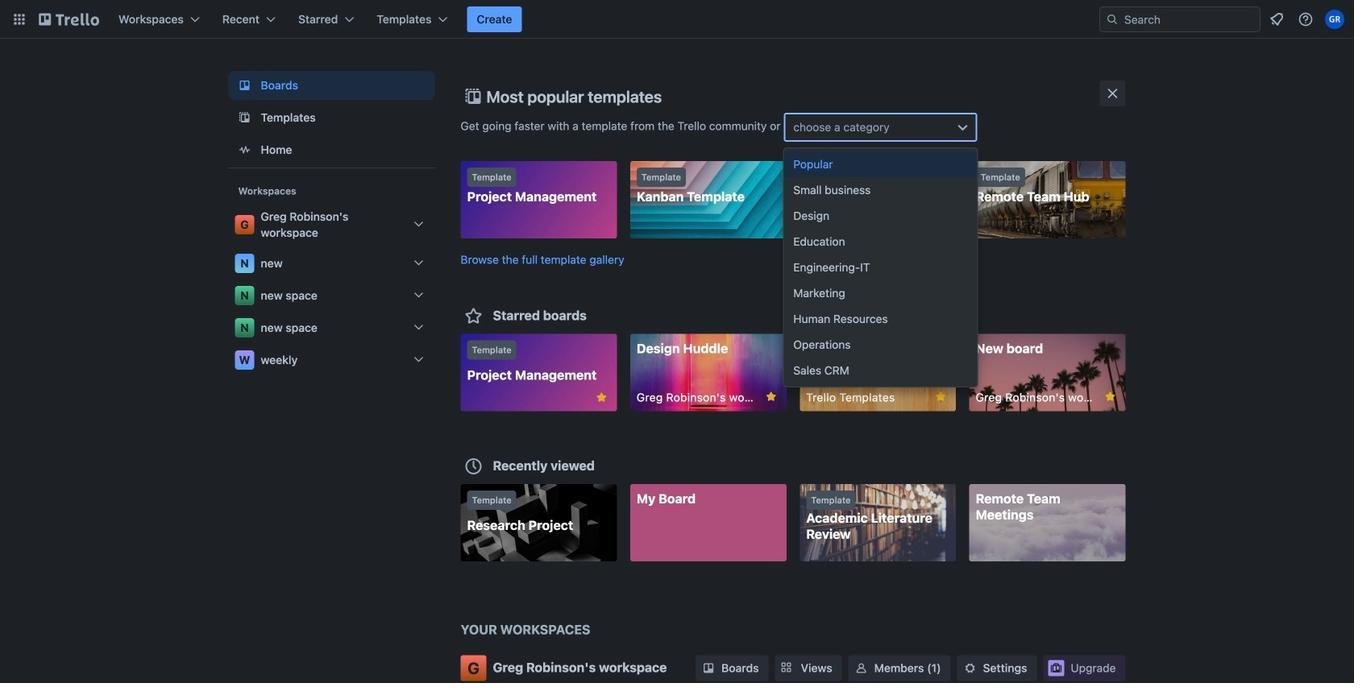 Task type: describe. For each thing, give the bounding box(es) containing it.
primary element
[[0, 0, 1355, 39]]

board image
[[235, 76, 254, 95]]

2 sm image from the left
[[962, 661, 978, 677]]

home image
[[235, 140, 254, 160]]

Search field
[[1119, 8, 1260, 31]]

open information menu image
[[1298, 11, 1314, 27]]

0 horizontal spatial click to unstar this board. it will be removed from your starred list. image
[[595, 391, 609, 405]]

1 horizontal spatial click to unstar this board. it will be removed from your starred list. image
[[934, 390, 948, 404]]

0 notifications image
[[1267, 10, 1287, 29]]

1 sm image from the left
[[701, 661, 717, 677]]

template board image
[[235, 108, 254, 127]]



Task type: locate. For each thing, give the bounding box(es) containing it.
search image
[[1106, 13, 1119, 26]]

0 horizontal spatial sm image
[[701, 661, 717, 677]]

sm image
[[854, 661, 870, 677]]

sm image
[[701, 661, 717, 677], [962, 661, 978, 677]]

click to unstar this board. it will be removed from your starred list. image
[[934, 390, 948, 404], [595, 391, 609, 405]]

greg robinson (gregrobinson96) image
[[1325, 10, 1345, 29]]

1 horizontal spatial sm image
[[962, 661, 978, 677]]

back to home image
[[39, 6, 99, 32]]

click to unstar this board. it will be removed from your starred list. image
[[764, 390, 779, 404]]



Task type: vqa. For each thing, say whether or not it's contained in the screenshot.
the Star or unstar board image at the left top
no



